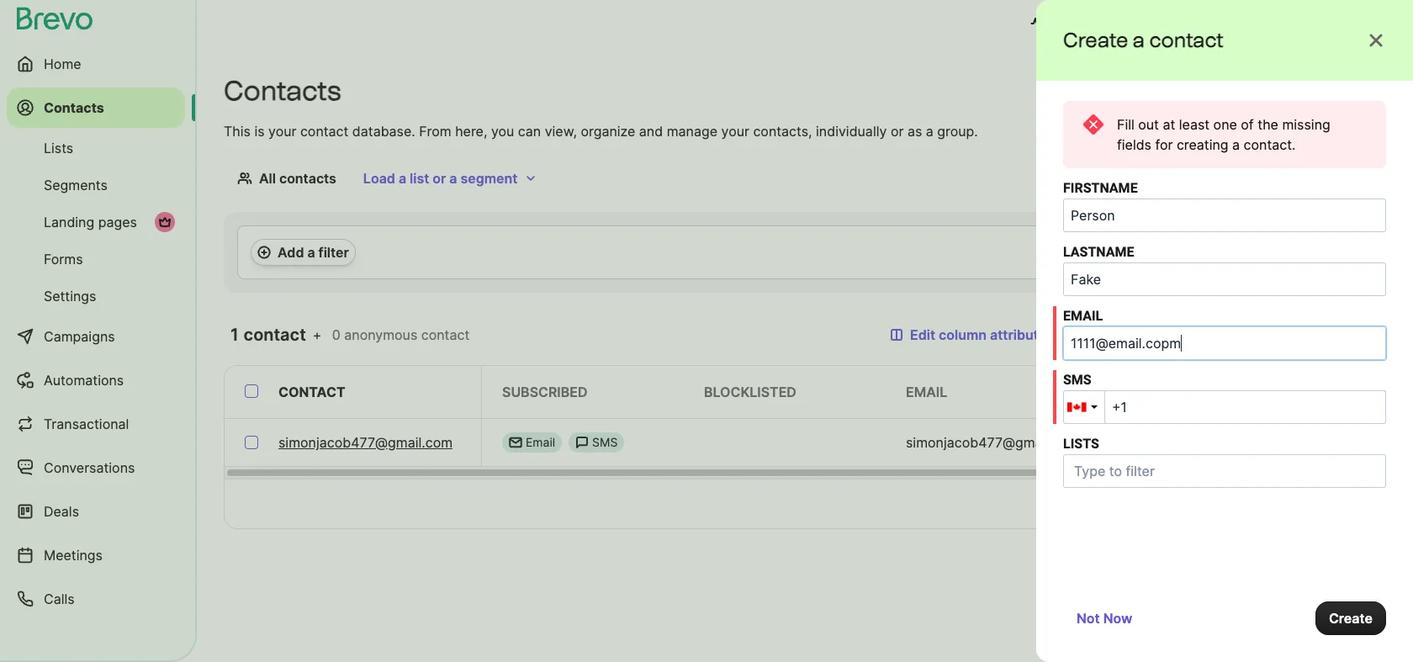 Task type: describe. For each thing, give the bounding box(es) containing it.
add
[[278, 244, 304, 261]]

and inside button
[[1095, 15, 1120, 32]]

contacts,
[[753, 123, 812, 140]]

contact inside dialog
[[1149, 28, 1224, 52]]

meetings link
[[7, 535, 185, 575]]

the
[[1258, 116, 1279, 133]]

home
[[44, 56, 81, 72]]

contacts link
[[7, 87, 185, 128]]

calls link
[[7, 579, 185, 619]]

out
[[1138, 116, 1159, 133]]

fields
[[1117, 136, 1152, 153]]

individually
[[816, 123, 887, 140]]

segments
[[44, 177, 108, 193]]

contact inside button
[[1323, 82, 1373, 99]]

edit
[[910, 326, 936, 343]]

add a filter button
[[251, 239, 356, 266]]

1 vertical spatial sms
[[592, 435, 618, 449]]

at
[[1163, 116, 1175, 133]]

transactional link
[[7, 404, 185, 444]]

Type to filter field
[[1067, 458, 1238, 484]]

view,
[[545, 123, 577, 140]]

import contacts
[[1127, 82, 1230, 99]]

Search by name, email or phone number search field
[[1074, 318, 1386, 352]]

contact
[[278, 384, 345, 400]]

1
[[230, 325, 239, 345]]

campaigns link
[[7, 316, 185, 357]]

calls
[[44, 591, 75, 607]]

now
[[1103, 610, 1133, 627]]

Enter the email address field
[[1063, 326, 1386, 360]]

fill out at least one of the missing fields for creating a contact.
[[1117, 116, 1331, 153]]

fill out at least one of the missing fields for creating a contact. alert
[[1063, 101, 1386, 168]]

as
[[908, 123, 922, 140]]

import
[[1127, 82, 1170, 99]]

organize
[[581, 123, 635, 140]]

lists link
[[7, 131, 185, 165]]

0 horizontal spatial email
[[906, 384, 947, 400]]

contact right 1
[[244, 325, 306, 345]]

2 your from the left
[[721, 123, 749, 140]]

usage and plan
[[1050, 15, 1151, 32]]

landing pages
[[44, 214, 137, 230]]

0 horizontal spatial contacts
[[44, 99, 104, 116]]

least
[[1179, 116, 1210, 133]]

settings
[[44, 288, 96, 305]]

create a contact inside create a contact dialog
[[1063, 28, 1224, 52]]

automations link
[[7, 360, 185, 400]]

conversations
[[44, 459, 135, 476]]

email inside create a contact dialog
[[1063, 308, 1103, 324]]

create a contact button
[[1251, 74, 1386, 108]]

contact up all contacts at the left
[[300, 123, 349, 140]]

fill
[[1117, 116, 1135, 133]]

pages
[[98, 214, 137, 230]]

usage
[[1050, 15, 1092, 32]]

left___c25ys image
[[575, 436, 589, 449]]

+
[[313, 326, 322, 343]]

plan
[[1123, 15, 1151, 32]]

usage and plan button
[[1017, 7, 1164, 40]]

firstname inside create a contact dialog
[[1063, 180, 1138, 196]]

a right as
[[926, 123, 934, 140]]

rows
[[1042, 495, 1076, 512]]

not now
[[1077, 610, 1133, 627]]

of
[[1241, 116, 1254, 133]]

create a contact inside create a contact button
[[1265, 82, 1373, 99]]

a up import
[[1133, 28, 1145, 52]]

edit column attributes
[[910, 326, 1054, 343]]

contacts for all contacts
[[279, 170, 336, 187]]

deals
[[44, 503, 79, 520]]

settings link
[[7, 279, 185, 313]]

subscribed
[[502, 384, 588, 400]]

contact.
[[1244, 136, 1296, 153]]

can
[[518, 123, 541, 140]]

0 horizontal spatial create
[[1063, 28, 1128, 52]]

import contacts button
[[1112, 74, 1245, 108]]

lastname inside create a contact dialog
[[1063, 244, 1134, 260]]

lists
[[44, 140, 73, 156]]

not
[[1077, 610, 1100, 627]]

from
[[419, 123, 451, 140]]

a up missing
[[1312, 82, 1320, 99]]

list
[[410, 170, 429, 187]]

load a list or a segment button
[[350, 162, 551, 195]]

lists
[[1063, 436, 1099, 452]]

column
[[939, 326, 987, 343]]

email
[[526, 435, 555, 449]]



Task type: locate. For each thing, give the bounding box(es) containing it.
a left list
[[399, 170, 406, 187]]

one
[[1213, 116, 1237, 133]]

anonymous
[[344, 326, 417, 343]]

contacts for import contacts
[[1173, 82, 1230, 99]]

0 vertical spatial create a contact
[[1063, 28, 1224, 52]]

transactional
[[44, 416, 129, 432]]

contacts
[[224, 75, 341, 107], [44, 99, 104, 116]]

your
[[268, 123, 296, 140], [721, 123, 749, 140]]

for
[[1155, 136, 1173, 153]]

simonjacob477@gmail.com
[[278, 434, 453, 451], [906, 434, 1080, 451]]

0
[[332, 326, 340, 343]]

1 simonjacob477@gmail.com from the left
[[278, 434, 453, 451]]

1 horizontal spatial lastname
[[1259, 384, 1335, 400]]

0 vertical spatial firstname
[[1063, 180, 1138, 196]]

contact
[[1149, 28, 1224, 52], [1323, 82, 1373, 99], [300, 123, 349, 140], [244, 325, 306, 345], [421, 326, 470, 343]]

contacts
[[1173, 82, 1230, 99], [279, 170, 336, 187]]

1 vertical spatial and
[[639, 123, 663, 140]]

contact up missing
[[1323, 82, 1373, 99]]

firstname
[[1063, 180, 1138, 196], [1108, 384, 1186, 400]]

home link
[[7, 44, 185, 84]]

rows per page
[[1042, 495, 1137, 512]]

1 horizontal spatial simonjacob477@gmail.com
[[906, 434, 1080, 451]]

0 horizontal spatial your
[[268, 123, 296, 140]]

and left 'plan'
[[1095, 15, 1120, 32]]

0 vertical spatial lastname
[[1063, 244, 1134, 260]]

per
[[1080, 495, 1101, 512]]

1 vertical spatial create a contact
[[1265, 82, 1373, 99]]

0 vertical spatial email
[[1063, 308, 1103, 324]]

contact up import contacts "button"
[[1149, 28, 1224, 52]]

sms right left___c25ys image
[[592, 435, 618, 449]]

lastname
[[1063, 244, 1134, 260], [1259, 384, 1335, 400]]

create a contact
[[1063, 28, 1224, 52], [1265, 82, 1373, 99]]

load a list or a segment
[[363, 170, 518, 187]]

jacob
[[1108, 434, 1147, 451]]

contact right anonymous
[[421, 326, 470, 343]]

email
[[1063, 308, 1103, 324], [906, 384, 947, 400]]

contacts right all
[[279, 170, 336, 187]]

0 vertical spatial create
[[1063, 28, 1128, 52]]

2 simonjacob477@gmail.com from the left
[[906, 434, 1080, 451]]

and left manage at the top of the page
[[639, 123, 663, 140]]

0 vertical spatial and
[[1095, 15, 1120, 32]]

you
[[491, 123, 514, 140]]

0 vertical spatial sms
[[1063, 372, 1092, 388]]

simon
[[1259, 434, 1299, 451]]

contacts up is
[[224, 75, 341, 107]]

2 vertical spatial create
[[1329, 610, 1373, 627]]

create a contact up missing
[[1265, 82, 1373, 99]]

group.
[[937, 123, 978, 140]]

here,
[[455, 123, 487, 140]]

page
[[1105, 495, 1137, 512]]

sms inside create a contact dialog
[[1063, 372, 1092, 388]]

all contacts
[[259, 170, 336, 187]]

load
[[363, 170, 395, 187]]

1 horizontal spatial create a contact
[[1265, 82, 1373, 99]]

a down "one"
[[1232, 136, 1240, 153]]

0 vertical spatial or
[[891, 123, 904, 140]]

1 vertical spatial or
[[433, 170, 446, 187]]

2 horizontal spatial create
[[1329, 610, 1373, 627]]

edit column attributes button
[[877, 318, 1067, 352]]

left___rvooi image
[[158, 215, 172, 229]]

landing
[[44, 214, 94, 230]]

simonjacob477@gmail.com link
[[278, 432, 453, 453]]

this
[[224, 123, 251, 140]]

create a contact dialog
[[1036, 0, 1413, 662]]

0 horizontal spatial lastname
[[1063, 244, 1134, 260]]

not now button
[[1063, 601, 1146, 635]]

contacts up lists
[[44, 99, 104, 116]]

firstname down fields
[[1063, 180, 1138, 196]]

contacts up least
[[1173, 82, 1230, 99]]

firstname up jacob at the right bottom
[[1108, 384, 1186, 400]]

a right list
[[449, 170, 457, 187]]

Enter the FIRSTNAME field
[[1063, 199, 1386, 232]]

1 vertical spatial create
[[1265, 82, 1309, 99]]

or right list
[[433, 170, 446, 187]]

1 vertical spatial lastname
[[1259, 384, 1335, 400]]

none field inside create a contact dialog
[[1104, 390, 1386, 424]]

sms up lists on the right
[[1063, 372, 1092, 388]]

1 horizontal spatial your
[[721, 123, 749, 140]]

1 vertical spatial email
[[906, 384, 947, 400]]

1 horizontal spatial create
[[1265, 82, 1309, 99]]

1 vertical spatial firstname
[[1108, 384, 1186, 400]]

automations
[[44, 372, 124, 389]]

add a filter
[[278, 244, 349, 261]]

or left as
[[891, 123, 904, 140]]

and
[[1095, 15, 1120, 32], [639, 123, 663, 140]]

attributes
[[990, 326, 1054, 343]]

a
[[1133, 28, 1145, 52], [1312, 82, 1320, 99], [926, 123, 934, 140], [1232, 136, 1240, 153], [399, 170, 406, 187], [449, 170, 457, 187], [307, 244, 315, 261]]

a inside fill out at least one of the missing fields for creating a contact.
[[1232, 136, 1240, 153]]

1 your from the left
[[268, 123, 296, 140]]

0 horizontal spatial or
[[433, 170, 446, 187]]

conversations link
[[7, 448, 185, 488]]

creating
[[1177, 136, 1229, 153]]

1 horizontal spatial contacts
[[1173, 82, 1230, 99]]

filter
[[318, 244, 349, 261]]

1 horizontal spatial email
[[1063, 308, 1103, 324]]

0 horizontal spatial create a contact
[[1063, 28, 1224, 52]]

or inside button
[[433, 170, 446, 187]]

landing pages link
[[7, 205, 185, 239]]

manage
[[667, 123, 718, 140]]

1 horizontal spatial or
[[891, 123, 904, 140]]

database.
[[352, 123, 415, 140]]

1 horizontal spatial sms
[[1063, 372, 1092, 388]]

campaigns
[[44, 328, 115, 345]]

forms link
[[7, 242, 185, 276]]

contact inside '1 contact + 0 anonymous contact'
[[421, 326, 470, 343]]

sms
[[1063, 372, 1092, 388], [592, 435, 618, 449]]

1 contact + 0 anonymous contact
[[230, 325, 470, 345]]

left___c25ys image
[[509, 436, 522, 449]]

a inside button
[[307, 244, 315, 261]]

is
[[254, 123, 265, 140]]

contacts inside "button"
[[1173, 82, 1230, 99]]

0 horizontal spatial simonjacob477@gmail.com
[[278, 434, 453, 451]]

segments link
[[7, 168, 185, 202]]

all
[[259, 170, 276, 187]]

a right add
[[307, 244, 315, 261]]

segment
[[461, 170, 518, 187]]

Enter the LASTNAME field
[[1063, 262, 1386, 296]]

your right manage at the top of the page
[[721, 123, 749, 140]]

1 vertical spatial contacts
[[279, 170, 336, 187]]

1 horizontal spatial contacts
[[224, 75, 341, 107]]

your right is
[[268, 123, 296, 140]]

meetings
[[44, 547, 103, 564]]

0 horizontal spatial contacts
[[279, 170, 336, 187]]

create a contact up import
[[1063, 28, 1224, 52]]

blocklisted
[[704, 384, 797, 400]]

0 horizontal spatial sms
[[592, 435, 618, 449]]

this is your contact database. from here, you can view, organize and manage your contacts, individually or as a group.
[[224, 123, 978, 140]]

0 vertical spatial contacts
[[1173, 82, 1230, 99]]

1 horizontal spatial and
[[1095, 15, 1120, 32]]

0 horizontal spatial and
[[639, 123, 663, 140]]

None field
[[1104, 390, 1386, 424]]

forms
[[44, 251, 83, 267]]

create button
[[1316, 601, 1386, 635]]



Task type: vqa. For each thing, say whether or not it's contained in the screenshot.
'Forms'
yes



